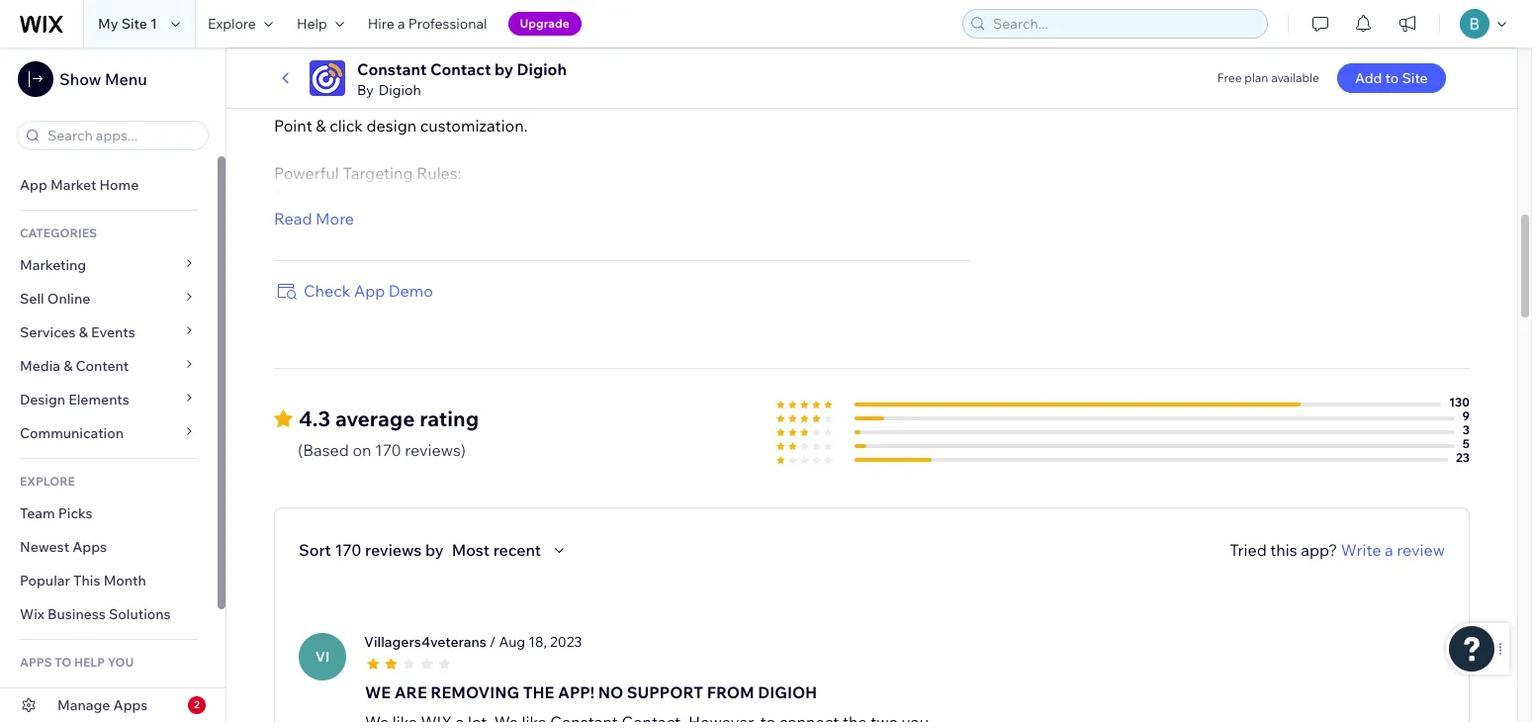 Task type: locate. For each thing, give the bounding box(es) containing it.
sidebar element
[[0, 47, 226, 722]]

site left 1
[[121, 15, 147, 33]]

we
[[365, 683, 391, 703]]

privacy policy
[[1120, 47, 1208, 65]]

media & content
[[20, 357, 129, 375]]

& inside 'link'
[[79, 323, 88, 341]]

no
[[598, 683, 623, 703]]

0 vertical spatial digioh
[[517, 59, 567, 79]]

check app demo link
[[274, 279, 433, 303]]

a right write
[[1385, 540, 1393, 560]]

services & events link
[[0, 316, 218, 349]]

manage
[[57, 696, 110, 714]]

we are removing the app! no support from digioh
[[365, 683, 817, 703]]

marketing link
[[0, 248, 218, 282]]

app!
[[558, 683, 595, 703]]

vi
[[315, 648, 330, 666]]

0 horizontal spatial apps
[[72, 538, 107, 556]]

team picks link
[[0, 497, 218, 530]]

add to site button
[[1337, 63, 1446, 93]]

1 vertical spatial by
[[425, 540, 444, 560]]

0 horizontal spatial by
[[425, 540, 444, 560]]

apps right leads
[[113, 696, 148, 714]]

communication
[[20, 424, 127, 442]]

apps up this
[[72, 538, 107, 556]]

0 horizontal spatial app
[[20, 176, 47, 194]]

picks
[[58, 504, 93, 522]]

villagers4veterans / aug 18, 2023
[[364, 633, 582, 651]]

/
[[490, 633, 496, 651]]

0 vertical spatial &
[[79, 323, 88, 341]]

app left market
[[20, 176, 47, 194]]

1 vertical spatial site
[[1402, 69, 1428, 87]]

on
[[353, 440, 371, 460]]

23
[[1456, 450, 1470, 465]]

by
[[494, 59, 513, 79], [425, 540, 444, 560]]

design
[[20, 391, 65, 408]]

most recent
[[452, 540, 541, 560]]

18,
[[528, 633, 547, 651]]

app?
[[1301, 540, 1337, 560]]

& left the events
[[79, 323, 88, 341]]

more
[[316, 209, 354, 229]]

add to site
[[1355, 69, 1428, 87]]

app inside sidebar element
[[20, 176, 47, 194]]

upgrade
[[520, 16, 569, 31]]

this
[[73, 572, 100, 589]]

1 horizontal spatial digioh
[[517, 59, 567, 79]]

0 vertical spatial by
[[494, 59, 513, 79]]

to
[[1385, 69, 1399, 87]]

apps for manage apps
[[113, 696, 148, 714]]

by left most
[[425, 540, 444, 560]]

digioh down constant
[[379, 81, 421, 99]]

app left demo
[[354, 281, 385, 301]]

1 horizontal spatial site
[[1402, 69, 1428, 87]]

1 vertical spatial &
[[63, 357, 73, 375]]

digioh down upgrade button
[[517, 59, 567, 79]]

Search... field
[[987, 10, 1261, 38]]

sort
[[299, 540, 331, 560]]

aug
[[499, 633, 525, 651]]

1 vertical spatial 170
[[335, 540, 361, 560]]

a right the hire
[[398, 15, 405, 33]]

1 vertical spatial app
[[354, 281, 385, 301]]

leads
[[69, 685, 108, 703]]

popular this month
[[20, 572, 146, 589]]

newest apps link
[[0, 530, 218, 564]]

0 vertical spatial a
[[398, 15, 405, 33]]

1 vertical spatial apps
[[113, 696, 148, 714]]

4.3 average rating
[[299, 406, 479, 432]]

0 horizontal spatial &
[[63, 357, 73, 375]]

0 horizontal spatial digioh
[[379, 81, 421, 99]]

170 right on
[[375, 440, 401, 460]]

0 vertical spatial app
[[20, 176, 47, 194]]

1 horizontal spatial &
[[79, 323, 88, 341]]

media
[[20, 357, 60, 375]]

0 vertical spatial site
[[121, 15, 147, 33]]

tried this app? write a review
[[1230, 540, 1445, 560]]

apps inside 'link'
[[72, 538, 107, 556]]

apps for newest apps
[[72, 538, 107, 556]]

1 vertical spatial a
[[1385, 540, 1393, 560]]

& right 'media'
[[63, 357, 73, 375]]

manage apps
[[57, 696, 148, 714]]

available
[[1271, 70, 1319, 85]]

0 horizontal spatial 170
[[335, 540, 361, 560]]

site right to
[[1402, 69, 1428, 87]]

apps
[[20, 655, 52, 670]]

170
[[375, 440, 401, 460], [335, 540, 361, 560]]

privacy
[[1120, 47, 1167, 65]]

1 horizontal spatial a
[[1385, 540, 1393, 560]]

site
[[121, 15, 147, 33], [1402, 69, 1428, 87]]

0 vertical spatial 170
[[375, 440, 401, 460]]

1 horizontal spatial by
[[494, 59, 513, 79]]

review
[[1397, 540, 1445, 560]]

app
[[20, 176, 47, 194], [354, 281, 385, 301]]

home
[[99, 176, 139, 194]]

170 right sort
[[335, 540, 361, 560]]

team
[[20, 504, 55, 522]]

show menu button
[[18, 61, 147, 97]]

by right contact
[[494, 59, 513, 79]]

plan
[[1245, 70, 1268, 85]]

solutions
[[109, 605, 171, 623]]

support
[[627, 683, 703, 703]]

1 horizontal spatial apps
[[113, 696, 148, 714]]

0 vertical spatial apps
[[72, 538, 107, 556]]

1 horizontal spatial app
[[354, 281, 385, 301]]

reviews
[[365, 540, 422, 560]]

privacy policy link
[[1096, 47, 1208, 65]]

5
[[1463, 436, 1470, 451]]

sell
[[20, 290, 44, 308]]

apps
[[72, 538, 107, 556], [113, 696, 148, 714]]

sell online link
[[0, 282, 218, 316]]

my site 1
[[98, 15, 157, 33]]



Task type: vqa. For each thing, say whether or not it's contained in the screenshot.
'Orders' dropdown button
no



Task type: describe. For each thing, give the bounding box(es) containing it.
sort 170 reviews by
[[299, 540, 444, 560]]

are
[[394, 683, 427, 703]]

professional
[[408, 15, 487, 33]]

digioh
[[758, 683, 817, 703]]

communication link
[[0, 416, 218, 450]]

contact
[[430, 59, 491, 79]]

online
[[47, 290, 90, 308]]

& for content
[[63, 357, 73, 375]]

from
[[707, 683, 754, 703]]

3
[[1463, 423, 1470, 437]]

constant contact by digioh by digioh
[[357, 59, 567, 99]]

Search apps... field
[[42, 122, 202, 149]]

hire
[[368, 15, 394, 33]]

team picks
[[20, 504, 93, 522]]

0 horizontal spatial a
[[398, 15, 405, 33]]

content
[[76, 357, 129, 375]]

by
[[357, 81, 374, 99]]

1
[[150, 15, 157, 33]]

9
[[1462, 409, 1470, 424]]

villagers4veterans
[[364, 633, 486, 651]]

help
[[74, 655, 105, 670]]

menu
[[105, 69, 147, 89]]

sell online
[[20, 290, 90, 308]]

explore
[[208, 15, 256, 33]]

write
[[1341, 540, 1381, 560]]

this
[[1270, 540, 1297, 560]]

design elements link
[[0, 383, 218, 416]]

check app demo
[[304, 281, 433, 301]]

you
[[108, 655, 134, 670]]

free plan available
[[1217, 70, 1319, 85]]

marketing
[[20, 256, 86, 274]]

collect leads
[[20, 685, 108, 703]]

hire a professional link
[[356, 0, 499, 47]]

read more
[[274, 209, 354, 229]]

newest
[[20, 538, 69, 556]]

popular
[[20, 572, 70, 589]]

business
[[47, 605, 106, 623]]

130
[[1449, 395, 1470, 410]]

month
[[103, 572, 146, 589]]

categories
[[20, 226, 97, 240]]

wix business solutions link
[[0, 597, 218, 631]]

app market home link
[[0, 168, 218, 202]]

my
[[98, 15, 118, 33]]

demo
[[389, 281, 433, 301]]

2
[[194, 698, 200, 711]]

rating
[[419, 406, 479, 432]]

show menu
[[59, 69, 147, 89]]

& for events
[[79, 323, 88, 341]]

policy
[[1170, 47, 1208, 65]]

(based
[[298, 440, 349, 460]]

(based on 170 reviews)
[[298, 440, 466, 460]]

site inside button
[[1402, 69, 1428, 87]]

events
[[91, 323, 135, 341]]

add
[[1355, 69, 1382, 87]]

help button
[[285, 0, 356, 47]]

recent
[[493, 540, 541, 560]]

hire a professional
[[368, 15, 487, 33]]

upgrade button
[[508, 12, 581, 36]]

by inside constant contact by digioh by digioh
[[494, 59, 513, 79]]

read
[[274, 209, 312, 229]]

services & events
[[20, 323, 135, 341]]

1 vertical spatial digioh
[[379, 81, 421, 99]]

tried
[[1230, 540, 1267, 560]]

services
[[20, 323, 76, 341]]

free
[[1217, 70, 1242, 85]]

media & content link
[[0, 349, 218, 383]]

average
[[335, 406, 415, 432]]

2023
[[550, 633, 582, 651]]

collect leads link
[[0, 678, 218, 711]]

4.3
[[299, 406, 330, 432]]

check
[[304, 281, 350, 301]]

1 horizontal spatial 170
[[375, 440, 401, 460]]

explore
[[20, 474, 75, 489]]

design elements
[[20, 391, 129, 408]]

app market home
[[20, 176, 139, 194]]

constant contact by digioh logo image
[[310, 60, 345, 96]]

0 horizontal spatial site
[[121, 15, 147, 33]]

constant
[[357, 59, 427, 79]]

removing
[[431, 683, 519, 703]]

most recent button
[[452, 538, 571, 562]]



